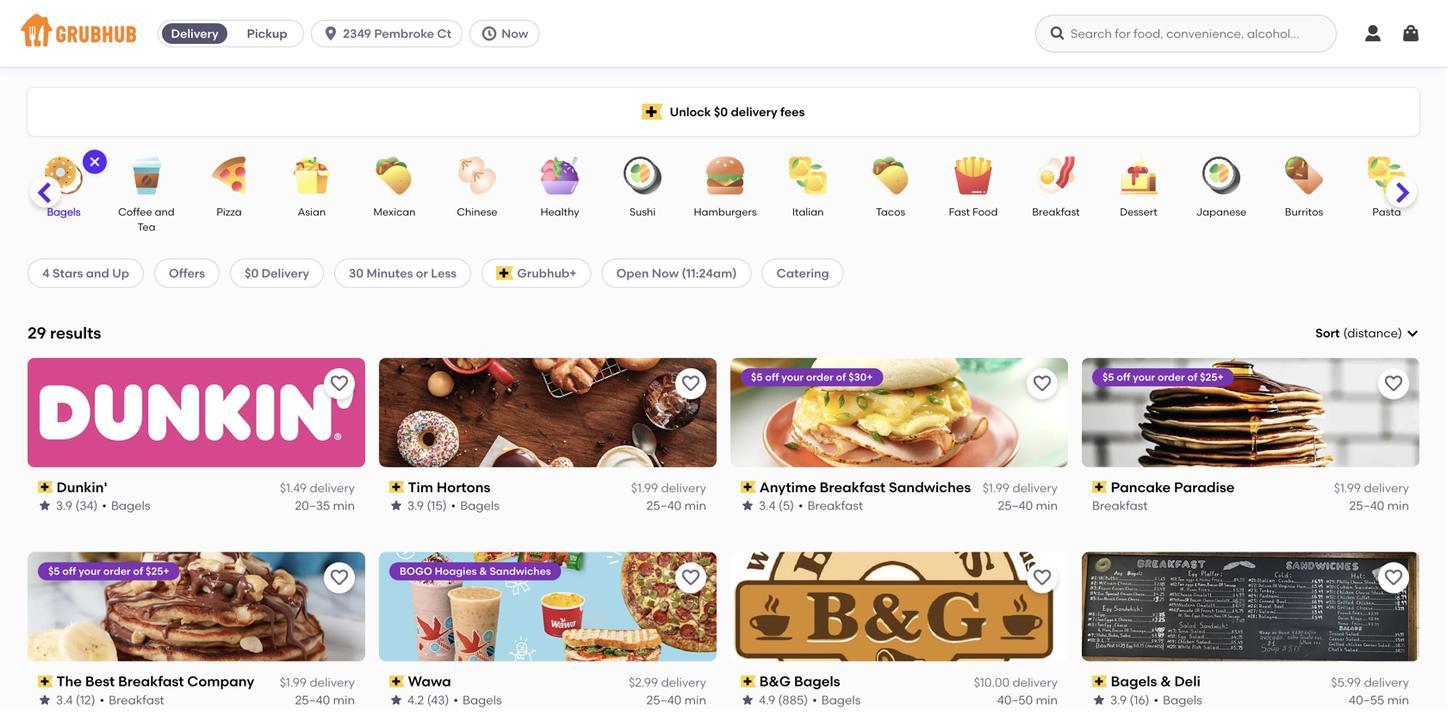 Task type: vqa. For each thing, say whether or not it's contained in the screenshot.


Task type: locate. For each thing, give the bounding box(es) containing it.
(34)
[[75, 499, 98, 513]]

1 vertical spatial $5 off your order of $25+
[[48, 566, 169, 578]]

• bagels for bagels & deli
[[1154, 693, 1202, 708]]

subscription pass image for dunkin'
[[38, 482, 53, 494]]

now
[[501, 26, 528, 41], [652, 266, 679, 281]]

star icon image left 4.9
[[741, 694, 755, 708]]

now button
[[470, 20, 546, 47]]

0 horizontal spatial 3.9
[[56, 499, 72, 513]]

25–40 min for tim hortons
[[646, 499, 706, 513]]

subscription pass image
[[389, 482, 405, 494], [741, 482, 756, 494], [1092, 482, 1107, 494], [1092, 676, 1107, 688]]

japanese image
[[1191, 157, 1252, 195]]

sandwiches down anytime breakfast sandwiches logo
[[889, 479, 971, 496]]

breakfast
[[1032, 206, 1080, 218], [820, 479, 885, 496], [808, 499, 863, 513], [1092, 499, 1148, 513], [118, 674, 184, 691], [109, 693, 164, 708]]

company
[[187, 674, 254, 691]]

2 horizontal spatial of
[[1187, 371, 1198, 384]]

delivery for anytime breakfast sandwiches
[[1013, 481, 1058, 496]]

1 vertical spatial 3.4
[[56, 693, 73, 708]]

• right (43)
[[453, 693, 458, 708]]

1 vertical spatial now
[[652, 266, 679, 281]]

1 horizontal spatial your
[[782, 371, 804, 384]]

bogo hoagies & sandwiches
[[400, 566, 551, 578]]

italian image
[[778, 157, 838, 195]]

off for the
[[62, 566, 76, 578]]

1 horizontal spatial grubhub plus flag logo image
[[642, 104, 663, 120]]

29 results
[[28, 324, 101, 343]]

subscription pass image left the
[[38, 676, 53, 688]]

25–40 for tim hortons
[[646, 499, 682, 513]]

$5 for anytime breakfast sandwiches
[[751, 371, 763, 384]]

3.4
[[759, 499, 776, 513], [56, 693, 73, 708]]

mexican
[[373, 206, 416, 218]]

25–40 for anytime breakfast sandwiches
[[998, 499, 1033, 513]]

0 horizontal spatial $25+
[[146, 566, 169, 578]]

• breakfast for breakfast
[[798, 499, 863, 513]]

1 horizontal spatial $5 off your order of $25+
[[1103, 371, 1224, 384]]

1 horizontal spatial 3.9
[[407, 499, 424, 513]]

4.2 (43)
[[407, 693, 449, 708]]

delivery inside 'button'
[[171, 26, 219, 41]]

1 horizontal spatial • breakfast
[[798, 499, 863, 513]]

and left up
[[86, 266, 109, 281]]

delivery for the best breakfast company
[[310, 676, 355, 690]]

bagels image
[[34, 157, 94, 195]]

• for bagels & deli
[[1154, 693, 1159, 708]]

subscription pass image left wawa
[[389, 676, 405, 688]]

breakfast down anytime breakfast sandwiches
[[808, 499, 863, 513]]

of
[[836, 371, 846, 384], [1187, 371, 1198, 384], [133, 566, 143, 578]]

1 vertical spatial grubhub plus flag logo image
[[496, 267, 514, 280]]

the
[[57, 674, 82, 691]]

$5 off your order of $30+
[[751, 371, 873, 384]]

$25+
[[1200, 371, 1224, 384], [146, 566, 169, 578]]

$5 for pancake paradise
[[1103, 371, 1114, 384]]

subscription pass image for the best breakfast company
[[38, 676, 53, 688]]

pizza image
[[199, 157, 259, 195]]

1 vertical spatial $25+
[[146, 566, 169, 578]]

$1.99 for tim hortons
[[631, 481, 658, 496]]

unlock
[[670, 105, 711, 119]]

0 vertical spatial • breakfast
[[798, 499, 863, 513]]

anytime
[[759, 479, 816, 496]]

• bagels right (34)
[[102, 499, 150, 513]]

star icon image left '3.9 (16)'
[[1092, 694, 1106, 708]]

tim
[[408, 479, 433, 496]]

1 vertical spatial $0
[[245, 266, 259, 281]]

1 horizontal spatial and
[[155, 206, 175, 218]]

and
[[155, 206, 175, 218], [86, 266, 109, 281]]

subscription pass image left tim
[[389, 482, 405, 494]]

0 horizontal spatial &
[[479, 566, 487, 578]]

svg image
[[1406, 327, 1420, 340]]

• bagels down hortons
[[451, 499, 499, 513]]

b&g bagels logo image
[[730, 553, 1068, 662]]

your for pancake
[[1133, 371, 1155, 384]]

now right open
[[652, 266, 679, 281]]

bagels down b&g bagels
[[821, 693, 861, 708]]

1 horizontal spatial now
[[652, 266, 679, 281]]

0 horizontal spatial grubhub plus flag logo image
[[496, 267, 514, 280]]

order for best
[[103, 566, 131, 578]]

(15)
[[427, 499, 447, 513]]

0 horizontal spatial now
[[501, 26, 528, 41]]

save this restaurant button
[[324, 368, 355, 400], [675, 368, 706, 400], [1027, 368, 1058, 400], [1378, 368, 1409, 400], [324, 563, 355, 594], [675, 563, 706, 594], [1027, 563, 1058, 594], [1378, 563, 1409, 594]]

• bagels
[[102, 499, 150, 513], [451, 499, 499, 513], [453, 693, 502, 708], [812, 693, 861, 708], [1154, 693, 1202, 708]]

$25+ for paradise
[[1200, 371, 1224, 384]]

breakfast right anytime
[[820, 479, 885, 496]]

0 horizontal spatial order
[[103, 566, 131, 578]]

breakfast down 'breakfast' image
[[1032, 206, 1080, 218]]

min for the best breakfast company
[[333, 693, 355, 708]]

0 horizontal spatial off
[[62, 566, 76, 578]]

your for anytime
[[782, 371, 804, 384]]

delivery
[[171, 26, 219, 41], [262, 266, 309, 281]]

0 horizontal spatial • breakfast
[[100, 693, 164, 708]]

save this restaurant image
[[1383, 374, 1404, 394], [329, 568, 350, 589], [1032, 568, 1053, 589], [1383, 568, 1404, 589]]

29
[[28, 324, 46, 343]]

• bagels down deli on the bottom
[[1154, 693, 1202, 708]]

fast
[[949, 206, 970, 218]]

2349 pembroke ct button
[[311, 20, 470, 47]]

subscription pass image left dunkin'
[[38, 482, 53, 494]]

hamburgers image
[[695, 157, 755, 195]]

3.9 left (34)
[[56, 499, 72, 513]]

2 horizontal spatial 3.9
[[1110, 693, 1127, 708]]

1 horizontal spatial off
[[765, 371, 779, 384]]

• breakfast down anytime breakfast sandwiches
[[798, 499, 863, 513]]

• breakfast down 'the best breakfast company'
[[100, 693, 164, 708]]

3.9 (16)
[[1110, 693, 1150, 708]]

3.4 for anytime breakfast sandwiches
[[759, 499, 776, 513]]

pickup
[[247, 26, 287, 41]]

your for the
[[79, 566, 101, 578]]

• right the (885)
[[812, 693, 817, 708]]

0 horizontal spatial and
[[86, 266, 109, 281]]

grubhub plus flag logo image for grubhub+
[[496, 267, 514, 280]]

0 vertical spatial $25+
[[1200, 371, 1224, 384]]

star icon image for dunkin'
[[38, 499, 52, 513]]

• right '(5)' on the right bottom of the page
[[798, 499, 803, 513]]

$1.99
[[631, 481, 658, 496], [983, 481, 1010, 496], [1334, 481, 1361, 496], [280, 676, 307, 690]]

$2.99
[[629, 676, 658, 690]]

fast food image
[[943, 157, 1004, 195]]

now right ct
[[501, 26, 528, 41]]

3.9 left (16)
[[1110, 693, 1127, 708]]

sushi image
[[612, 157, 673, 195]]

$2.99 delivery
[[629, 676, 706, 690]]

pasta
[[1372, 206, 1401, 218]]

• right (16)
[[1154, 693, 1159, 708]]

svg image
[[1363, 23, 1383, 44], [1401, 23, 1421, 44], [322, 25, 339, 42], [481, 25, 498, 42], [1049, 25, 1066, 42], [88, 155, 102, 169]]

min
[[333, 499, 355, 513], [684, 499, 706, 513], [1036, 499, 1058, 513], [1387, 499, 1409, 513], [333, 693, 355, 708], [684, 693, 706, 708], [1036, 693, 1058, 708], [1387, 693, 1409, 708]]

subscription pass image left pancake
[[1092, 482, 1107, 494]]

subscription pass image for pancake paradise
[[1092, 482, 1107, 494]]

0 vertical spatial now
[[501, 26, 528, 41]]

3.4 down the
[[56, 693, 73, 708]]

1 vertical spatial sandwiches
[[490, 566, 551, 578]]

1 horizontal spatial of
[[836, 371, 846, 384]]

• right '(12)'
[[100, 693, 104, 708]]

None field
[[1316, 325, 1420, 342]]

$0 right unlock
[[714, 105, 728, 119]]

• bagels right (43)
[[453, 693, 502, 708]]

catering
[[777, 266, 829, 281]]

$1.49 delivery
[[280, 481, 355, 496]]

• right (34)
[[102, 499, 107, 513]]

2349
[[343, 26, 371, 41]]

star icon image left 3.9 (34)
[[38, 499, 52, 513]]

25–40 for wawa
[[646, 693, 682, 708]]

• for wawa
[[453, 693, 458, 708]]

3.9 (34)
[[56, 499, 98, 513]]

pembroke
[[374, 26, 434, 41]]

25–40
[[646, 499, 682, 513], [998, 499, 1033, 513], [1349, 499, 1384, 513], [295, 693, 330, 708], [646, 693, 682, 708]]

1 vertical spatial &
[[1160, 674, 1171, 691]]

delivery left pickup
[[171, 26, 219, 41]]

• for b&g bagels
[[812, 693, 817, 708]]

and inside "coffee and tea"
[[155, 206, 175, 218]]

0 vertical spatial and
[[155, 206, 175, 218]]

Search for food, convenience, alcohol... search field
[[1035, 15, 1337, 53]]

• for dunkin'
[[102, 499, 107, 513]]

1 horizontal spatial delivery
[[262, 266, 309, 281]]

2 horizontal spatial your
[[1133, 371, 1155, 384]]

25–40 for pancake paradise
[[1349, 499, 1384, 513]]

0 horizontal spatial $5
[[48, 566, 60, 578]]

3.4 (12)
[[56, 693, 95, 708]]

• for tim hortons
[[451, 499, 456, 513]]

star icon image left 3.9 (15)
[[389, 499, 403, 513]]

dessert
[[1120, 206, 1158, 218]]

open
[[616, 266, 649, 281]]

delivery for pancake paradise
[[1364, 481, 1409, 496]]

25–40 min for the best breakfast company
[[295, 693, 355, 708]]

$0
[[714, 105, 728, 119], [245, 266, 259, 281]]

your
[[782, 371, 804, 384], [1133, 371, 1155, 384], [79, 566, 101, 578]]

2 horizontal spatial order
[[1158, 371, 1185, 384]]

hamburgers
[[694, 206, 757, 218]]

1 vertical spatial • breakfast
[[100, 693, 164, 708]]

• right the (15)
[[451, 499, 456, 513]]

bagels right (34)
[[111, 499, 150, 513]]

• breakfast
[[798, 499, 863, 513], [100, 693, 164, 708]]

1 horizontal spatial $25+
[[1200, 371, 1224, 384]]

order
[[806, 371, 834, 384], [1158, 371, 1185, 384], [103, 566, 131, 578]]

30 minutes or less
[[349, 266, 457, 281]]

sort ( distance )
[[1316, 326, 1402, 341]]

$0 right offers
[[245, 266, 259, 281]]

2 horizontal spatial $5
[[1103, 371, 1114, 384]]

min for dunkin'
[[333, 499, 355, 513]]

& left deli on the bottom
[[1160, 674, 1171, 691]]

0 horizontal spatial $5 off your order of $25+
[[48, 566, 169, 578]]

$1.99 for anytime breakfast sandwiches
[[983, 481, 1010, 496]]

grubhub plus flag logo image left grubhub+
[[496, 267, 514, 280]]

1 horizontal spatial 3.4
[[759, 499, 776, 513]]

and up tea
[[155, 206, 175, 218]]

star icon image
[[38, 499, 52, 513], [389, 499, 403, 513], [741, 499, 755, 513], [38, 694, 52, 708], [389, 694, 403, 708], [741, 694, 755, 708], [1092, 694, 1106, 708]]

0 vertical spatial $0
[[714, 105, 728, 119]]

open now (11:24am)
[[616, 266, 737, 281]]

delivery for dunkin'
[[310, 481, 355, 496]]

min for pancake paradise
[[1387, 499, 1409, 513]]

• breakfast for best
[[100, 693, 164, 708]]

of for breakfast
[[836, 371, 846, 384]]

asian
[[298, 206, 326, 218]]

0 horizontal spatial 3.4
[[56, 693, 73, 708]]

1 horizontal spatial order
[[806, 371, 834, 384]]

delivery down the asian
[[262, 266, 309, 281]]

grubhub plus flag logo image left unlock
[[642, 104, 663, 120]]

grubhub+
[[517, 266, 577, 281]]

grubhub plus flag logo image
[[642, 104, 663, 120], [496, 267, 514, 280]]

offers
[[169, 266, 205, 281]]

(43)
[[427, 693, 449, 708]]

hortons
[[437, 479, 490, 496]]

2 horizontal spatial off
[[1117, 371, 1130, 384]]

star icon image left 3.4 (12)
[[38, 694, 52, 708]]

asian image
[[282, 157, 342, 195]]

breakfast down 'the best breakfast company'
[[109, 693, 164, 708]]

subscription pass image left b&g
[[741, 676, 756, 688]]

tacos image
[[861, 157, 921, 195]]

0 vertical spatial delivery
[[171, 26, 219, 41]]

or
[[416, 266, 428, 281]]

now inside button
[[501, 26, 528, 41]]

subscription pass image left the bagels & deli
[[1092, 676, 1107, 688]]

$1.99 delivery for pancake paradise
[[1334, 481, 1409, 496]]

0 vertical spatial $5 off your order of $25+
[[1103, 371, 1224, 384]]

1 horizontal spatial sandwiches
[[889, 479, 971, 496]]

coffee and tea
[[118, 206, 175, 233]]

1 horizontal spatial $5
[[751, 371, 763, 384]]

main navigation navigation
[[0, 0, 1447, 67]]

subscription pass image for wawa
[[389, 676, 405, 688]]

sandwiches right hoagies
[[490, 566, 551, 578]]

star icon image left 3.4 (5)
[[741, 499, 755, 513]]

dessert image
[[1109, 157, 1169, 195]]

subscription pass image
[[38, 482, 53, 494], [38, 676, 53, 688], [389, 676, 405, 688], [741, 676, 756, 688]]

& right hoagies
[[479, 566, 487, 578]]

chinese
[[457, 206, 498, 218]]

coffee
[[118, 206, 152, 218]]

0 horizontal spatial your
[[79, 566, 101, 578]]

0 vertical spatial grubhub plus flag logo image
[[642, 104, 663, 120]]

save this restaurant image
[[329, 374, 350, 394], [680, 374, 701, 394], [1032, 374, 1053, 394], [680, 568, 701, 589]]

3.9 down tim
[[407, 499, 424, 513]]

$5 for the best breakfast company
[[48, 566, 60, 578]]

0 horizontal spatial delivery
[[171, 26, 219, 41]]

subscription pass image left anytime
[[741, 482, 756, 494]]

chinese image
[[447, 157, 507, 195]]

• bagels down b&g bagels
[[812, 693, 861, 708]]

off
[[765, 371, 779, 384], [1117, 371, 1130, 384], [62, 566, 76, 578]]

the best breakfast company
[[57, 674, 254, 691]]

b&g bagels
[[759, 674, 840, 691]]

0 vertical spatial 3.4
[[759, 499, 776, 513]]

0 horizontal spatial of
[[133, 566, 143, 578]]

star icon image left 4.2
[[389, 694, 403, 708]]

delivery for wawa
[[661, 676, 706, 690]]

3.4 left '(5)' on the right bottom of the page
[[759, 499, 776, 513]]

3.4 for the best breakfast company
[[56, 693, 73, 708]]

breakfast down pancake
[[1092, 499, 1148, 513]]

min for bagels & deli
[[1387, 693, 1409, 708]]



Task type: describe. For each thing, give the bounding box(es) containing it.
star icon image for tim hortons
[[389, 499, 403, 513]]

bagels & deli
[[1111, 674, 1201, 691]]

burritos
[[1285, 206, 1323, 218]]

deli
[[1174, 674, 1201, 691]]

$5.99
[[1331, 676, 1361, 690]]

40–55
[[1349, 693, 1384, 708]]

$1.49
[[280, 481, 307, 496]]

dunkin'
[[57, 479, 107, 496]]

min for tim hortons
[[684, 499, 706, 513]]

$1.99 for the best breakfast company
[[280, 676, 307, 690]]

bagels down deli on the bottom
[[1163, 693, 1202, 708]]

hoagies
[[435, 566, 477, 578]]

• bagels for tim hortons
[[451, 499, 499, 513]]

min for wawa
[[684, 693, 706, 708]]

bagels right (43)
[[463, 693, 502, 708]]

2349 pembroke ct
[[343, 26, 451, 41]]

min for b&g bagels
[[1036, 693, 1058, 708]]

1 horizontal spatial $0
[[714, 105, 728, 119]]

wawa logo image
[[379, 553, 717, 662]]

of for best
[[133, 566, 143, 578]]

pancake paradise
[[1111, 479, 1235, 496]]

subscription pass image for tim hortons
[[389, 482, 405, 494]]

food
[[973, 206, 998, 218]]

4 stars and up
[[42, 266, 129, 281]]

• for anytime breakfast sandwiches
[[798, 499, 803, 513]]

sushi
[[630, 206, 656, 218]]

star icon image for b&g bagels
[[741, 694, 755, 708]]

pasta image
[[1357, 157, 1417, 195]]

bagels up the (885)
[[794, 674, 840, 691]]

3.9 (15)
[[407, 499, 447, 513]]

$10.00
[[974, 676, 1010, 690]]

dunkin' logo image
[[28, 358, 365, 468]]

3.9 for tim hortons
[[407, 499, 424, 513]]

pancake
[[1111, 479, 1171, 496]]

4.9 (885)
[[759, 693, 808, 708]]

the best breakfast company logo image
[[28, 553, 365, 662]]

italian
[[792, 206, 824, 218]]

fees
[[780, 105, 805, 119]]

paradise
[[1174, 479, 1235, 496]]

$5.99 delivery
[[1331, 676, 1409, 690]]

svg image inside 2349 pembroke ct button
[[322, 25, 339, 42]]

star icon image for wawa
[[389, 694, 403, 708]]

$5 off your order of $25+ for best
[[48, 566, 169, 578]]

bagels up '3.9 (16)'
[[1111, 674, 1157, 691]]

1 horizontal spatial &
[[1160, 674, 1171, 691]]

$10.00 delivery
[[974, 676, 1058, 690]]

burritos image
[[1274, 157, 1334, 195]]

b&g
[[759, 674, 791, 691]]

star icon image for the best breakfast company
[[38, 694, 52, 708]]

pizza
[[217, 206, 242, 218]]

• for the best breakfast company
[[100, 693, 104, 708]]

bagels down hortons
[[460, 499, 499, 513]]

tacos
[[876, 206, 905, 218]]

bogo
[[400, 566, 432, 578]]

25–40 min for wawa
[[646, 693, 706, 708]]

wawa
[[408, 674, 451, 691]]

• bagels for dunkin'
[[102, 499, 150, 513]]

0 horizontal spatial $0
[[245, 266, 259, 281]]

subscription pass image for anytime breakfast sandwiches
[[741, 482, 756, 494]]

3.9 for dunkin'
[[56, 499, 72, 513]]

results
[[50, 324, 101, 343]]

20–35 min
[[295, 499, 355, 513]]

none field containing sort
[[1316, 325, 1420, 342]]

4.9
[[759, 693, 775, 708]]

0 horizontal spatial sandwiches
[[490, 566, 551, 578]]

$25+ for best
[[146, 566, 169, 578]]

off for anytime
[[765, 371, 779, 384]]

bagels & deli logo image
[[1082, 553, 1420, 662]]

4.2
[[407, 693, 424, 708]]

40–55 min
[[1349, 693, 1409, 708]]

(885)
[[778, 693, 808, 708]]

less
[[431, 266, 457, 281]]

40–50
[[997, 693, 1033, 708]]

25–40 min for anytime breakfast sandwiches
[[998, 499, 1058, 513]]

40–50 min
[[997, 693, 1058, 708]]

$1.99 delivery for anytime breakfast sandwiches
[[983, 481, 1058, 496]]

mexican image
[[364, 157, 425, 195]]

bagels down bagels image
[[47, 206, 81, 218]]

0 vertical spatial sandwiches
[[889, 479, 971, 496]]

stars
[[53, 266, 83, 281]]

4
[[42, 266, 50, 281]]

pancake paradise logo image
[[1082, 358, 1420, 468]]

(5)
[[779, 499, 794, 513]]

breakfast right the best at the bottom of the page
[[118, 674, 184, 691]]

anytime breakfast sandwiches
[[759, 479, 971, 496]]

fast food
[[949, 206, 998, 218]]

minutes
[[367, 266, 413, 281]]

breakfast image
[[1026, 157, 1086, 195]]

$1.99 for pancake paradise
[[1334, 481, 1361, 496]]

1 vertical spatial and
[[86, 266, 109, 281]]

20–35
[[295, 499, 330, 513]]

tea
[[137, 221, 155, 233]]

subscription pass image for bagels & deli
[[1092, 676, 1107, 688]]

$30+
[[849, 371, 873, 384]]

tim hortons logo image
[[379, 358, 717, 468]]

healthy
[[540, 206, 579, 218]]

$0 delivery
[[245, 266, 309, 281]]

best
[[85, 674, 115, 691]]

0 vertical spatial &
[[479, 566, 487, 578]]

delivery for b&g bagels
[[1013, 676, 1058, 690]]

order for paradise
[[1158, 371, 1185, 384]]

25–40 for the best breakfast company
[[295, 693, 330, 708]]

unlock $0 delivery fees
[[670, 105, 805, 119]]

order for breakfast
[[806, 371, 834, 384]]

$5 off your order of $25+ for paradise
[[1103, 371, 1224, 384]]

of for paradise
[[1187, 371, 1198, 384]]

subscription pass image for b&g bagels
[[741, 676, 756, 688]]

pickup button
[[231, 20, 303, 47]]

off for pancake
[[1117, 371, 1130, 384]]

ct
[[437, 26, 451, 41]]

(16)
[[1130, 693, 1150, 708]]

25–40 min for pancake paradise
[[1349, 499, 1409, 513]]

delivery button
[[159, 20, 231, 47]]

sort
[[1316, 326, 1340, 341]]

grubhub plus flag logo image for unlock $0 delivery fees
[[642, 104, 663, 120]]

3.9 for bagels & deli
[[1110, 693, 1127, 708]]

japanese
[[1196, 206, 1247, 218]]

min for anytime breakfast sandwiches
[[1036, 499, 1058, 513]]

$1.99 delivery for the best breakfast company
[[280, 676, 355, 690]]

healthy image
[[530, 157, 590, 195]]

(12)
[[76, 693, 95, 708]]

star icon image for anytime breakfast sandwiches
[[741, 499, 755, 513]]

$1.99 delivery for tim hortons
[[631, 481, 706, 496]]

3.4 (5)
[[759, 499, 794, 513]]

(11:24am)
[[682, 266, 737, 281]]

svg image inside now button
[[481, 25, 498, 42]]

coffee and tea image
[[116, 157, 177, 195]]

1 vertical spatial delivery
[[262, 266, 309, 281]]

distance
[[1347, 326, 1398, 341]]

30
[[349, 266, 364, 281]]

• bagels for b&g bagels
[[812, 693, 861, 708]]

star icon image for bagels & deli
[[1092, 694, 1106, 708]]

anytime breakfast sandwiches logo image
[[730, 358, 1068, 468]]

• bagels for wawa
[[453, 693, 502, 708]]

delivery for bagels & deli
[[1364, 676, 1409, 690]]

)
[[1398, 326, 1402, 341]]

delivery for tim hortons
[[661, 481, 706, 496]]



